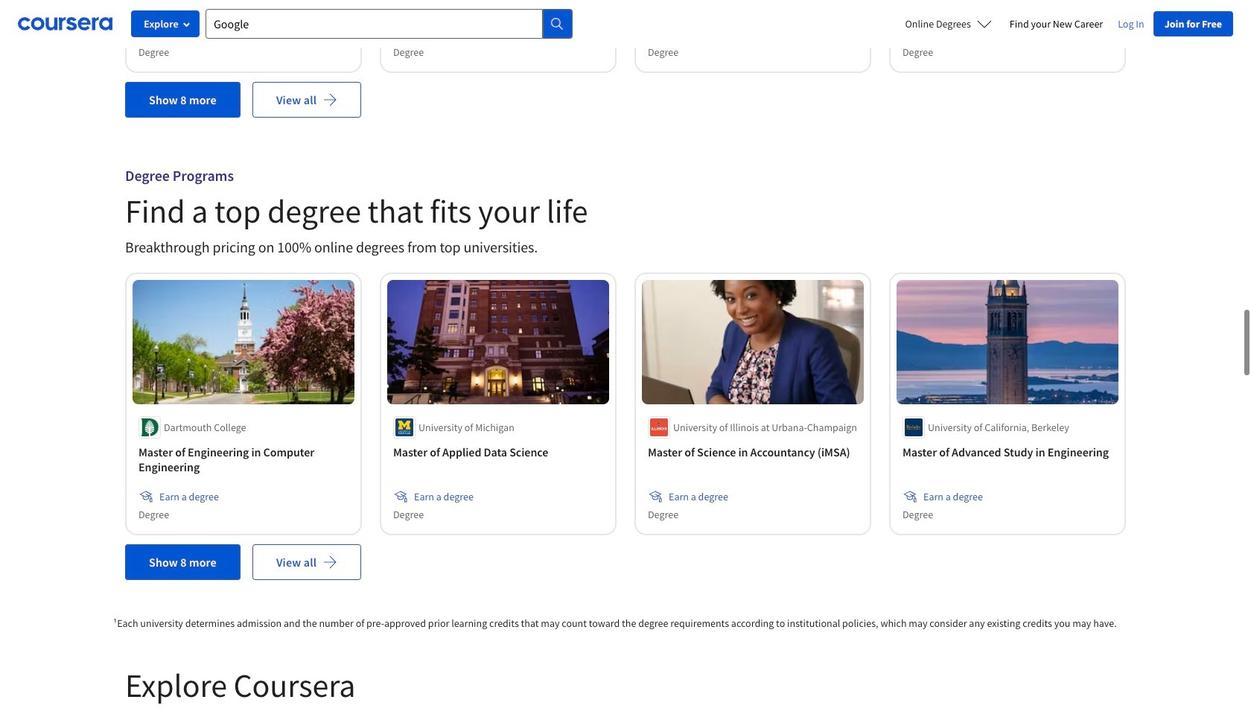 Task type: locate. For each thing, give the bounding box(es) containing it.
What do you want to learn? text field
[[206, 9, 543, 39]]

coursera image
[[18, 12, 112, 36]]

collection element
[[116, 0, 1135, 141], [116, 141, 1135, 604]]

None search field
[[206, 9, 573, 39]]



Task type: vqa. For each thing, say whether or not it's contained in the screenshot.
resources
no



Task type: describe. For each thing, give the bounding box(es) containing it.
2 collection element from the top
[[116, 141, 1135, 604]]

1 collection element from the top
[[116, 0, 1135, 141]]



